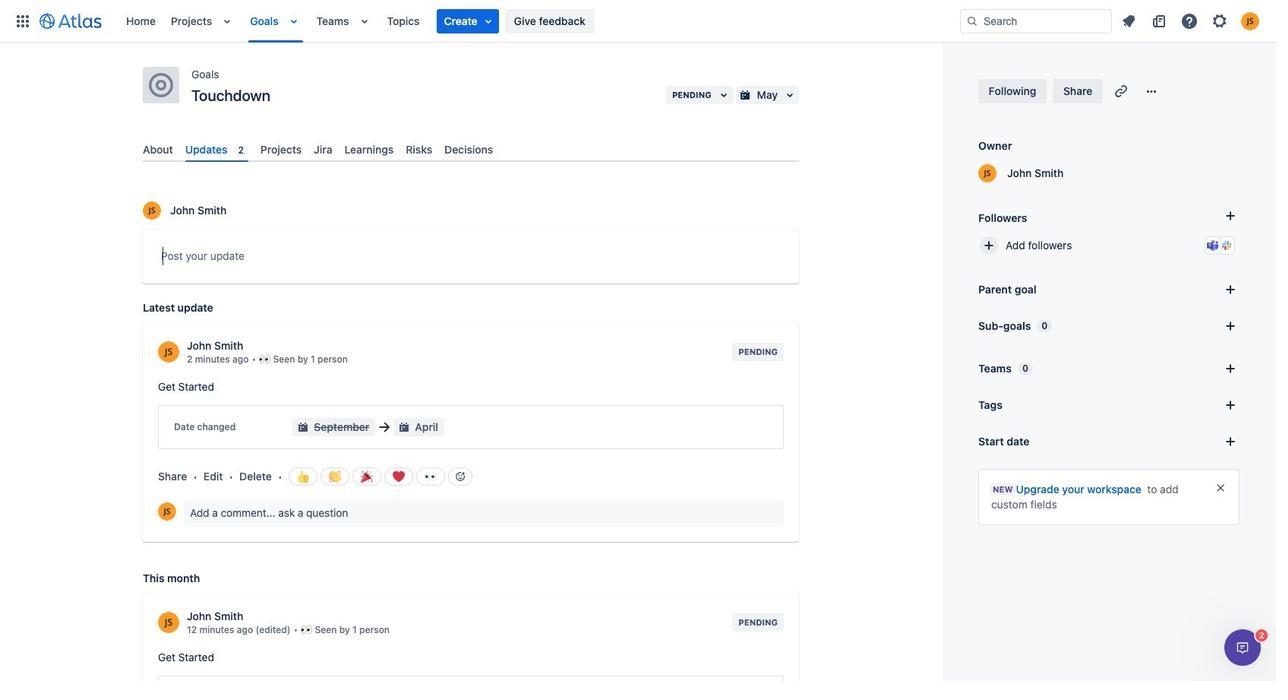 Task type: vqa. For each thing, say whether or not it's contained in the screenshot.
Msteams Logo Showing  Channels Are Connected To This Goal
yes



Task type: describe. For each thing, give the bounding box(es) containing it.
top element
[[9, 0, 961, 42]]

:thumbsup: image
[[297, 471, 309, 483]]

help image
[[1181, 12, 1199, 30]]

:thumbsup: image
[[297, 471, 309, 483]]

msteams logo showing  channels are connected to this goal image
[[1208, 239, 1220, 252]]

add reaction image
[[454, 471, 466, 483]]

slack logo showing nan channels are connected to this goal image
[[1221, 239, 1234, 252]]

changed to image
[[376, 418, 394, 436]]

goal icon image
[[149, 73, 173, 97]]

1 horizontal spatial list
[[1116, 9, 1268, 33]]

Main content area, start typing to enter text. text field
[[161, 247, 781, 271]]

search image
[[967, 15, 979, 27]]

settings image
[[1212, 12, 1230, 30]]

add tag image
[[1222, 396, 1240, 414]]



Task type: locate. For each thing, give the bounding box(es) containing it.
list
[[119, 0, 961, 42], [1116, 9, 1268, 33]]

set start date image
[[1222, 432, 1240, 451]]

:tada: image
[[361, 471, 373, 483]]

switch to... image
[[14, 12, 32, 30]]

tab list
[[137, 137, 806, 162]]

add follower image
[[980, 236, 999, 255]]

:heart: image
[[393, 471, 405, 483], [393, 471, 405, 483]]

banner
[[0, 0, 1277, 43]]

:clap: image
[[329, 471, 341, 483], [329, 471, 341, 483]]

list item inside 'list'
[[437, 9, 499, 33]]

:eyes: image
[[425, 471, 437, 483], [425, 471, 437, 483]]

more icon image
[[1143, 82, 1162, 100]]

close banner image
[[1215, 482, 1227, 494]]

account image
[[1242, 12, 1260, 30]]

add team image
[[1222, 360, 1240, 378]]

notifications image
[[1120, 12, 1139, 30]]

None search field
[[961, 9, 1113, 33]]

add a follower image
[[1222, 207, 1240, 225]]

0 horizontal spatial list
[[119, 0, 961, 42]]

Search field
[[961, 9, 1113, 33]]

list item
[[437, 9, 499, 33]]

:tada: image
[[361, 471, 373, 483]]

dialog
[[1225, 629, 1262, 666]]



